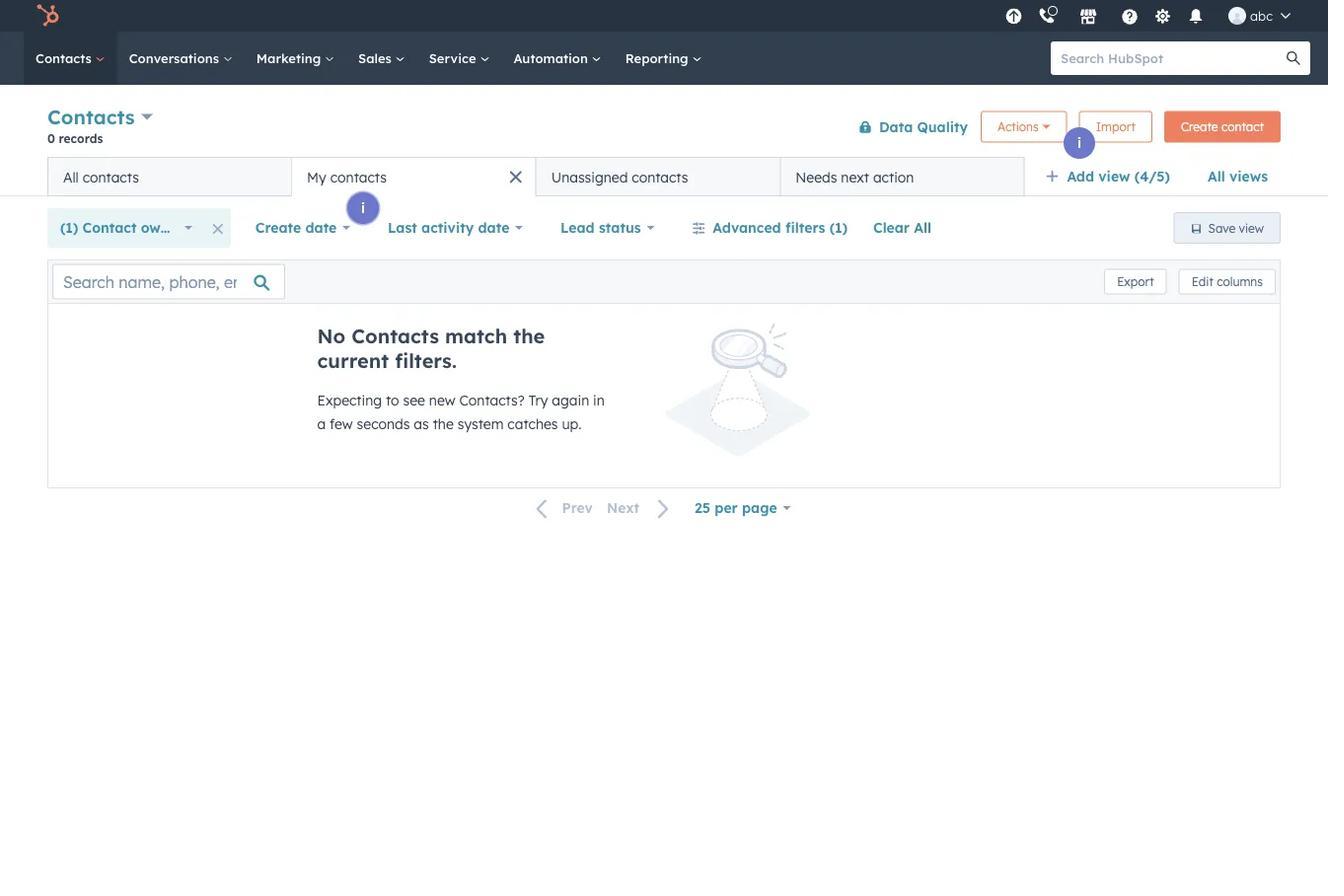Task type: describe. For each thing, give the bounding box(es) containing it.
import button
[[1079, 111, 1152, 143]]

view for add
[[1099, 168, 1130, 185]]

hubspot link
[[24, 4, 74, 28]]

advanced filters (1) button
[[679, 208, 860, 248]]

Search HubSpot search field
[[1051, 41, 1293, 75]]

actions button
[[981, 111, 1067, 143]]

advanced filters (1)
[[713, 219, 848, 236]]

contacts?
[[459, 392, 525, 409]]

last activity date
[[388, 219, 510, 236]]

gary orlando image
[[1229, 7, 1246, 25]]

needs
[[796, 168, 837, 186]]

save view button
[[1174, 212, 1281, 244]]

create contact
[[1181, 119, 1264, 134]]

no contacts match the current filters.
[[317, 324, 545, 373]]

lead status button
[[548, 208, 667, 248]]

new
[[429, 392, 455, 409]]

system
[[458, 415, 504, 433]]

marketing link
[[245, 32, 346, 85]]

create date
[[255, 219, 337, 236]]

save view
[[1208, 221, 1264, 235]]

sales link
[[346, 32, 417, 85]]

my
[[307, 168, 326, 186]]

help button
[[1113, 0, 1147, 32]]

view for save
[[1239, 221, 1264, 235]]

calling icon image
[[1038, 8, 1056, 25]]

1 vertical spatial i
[[361, 199, 365, 217]]

filters.
[[395, 348, 457, 373]]

views
[[1230, 168, 1268, 185]]

(4/5)
[[1135, 168, 1170, 185]]

(1) contact owner button
[[47, 208, 205, 248]]

action
[[873, 168, 914, 186]]

search image
[[1287, 51, 1301, 65]]

(1) contact owner
[[60, 219, 183, 236]]

1 date from the left
[[305, 219, 337, 236]]

help image
[[1121, 9, 1139, 27]]

0 records
[[47, 131, 103, 146]]

25
[[695, 499, 710, 517]]

abc
[[1250, 7, 1273, 24]]

contacts button
[[47, 103, 153, 131]]

pagination navigation
[[525, 495, 682, 521]]

catches
[[508, 415, 558, 433]]

contact
[[1222, 119, 1264, 134]]

contacts link
[[24, 32, 117, 85]]

status
[[599, 219, 641, 236]]

import
[[1096, 119, 1136, 134]]

service link
[[417, 32, 502, 85]]

create contact button
[[1164, 111, 1281, 143]]

search button
[[1277, 41, 1310, 75]]

my contacts
[[307, 168, 387, 186]]

next
[[607, 499, 640, 517]]

lead status
[[561, 219, 641, 236]]

edit
[[1192, 274, 1214, 289]]

export
[[1117, 274, 1154, 289]]

add view (4/5)
[[1067, 168, 1170, 185]]

to
[[386, 392, 399, 409]]

the inside no contacts match the current filters.
[[513, 324, 545, 348]]

edit columns
[[1192, 274, 1263, 289]]

2 date from the left
[[478, 219, 510, 236]]

match
[[445, 324, 507, 348]]

quality
[[917, 118, 968, 135]]

1 vertical spatial i button
[[347, 192, 379, 224]]

lead
[[561, 219, 595, 236]]

all for all contacts
[[63, 168, 79, 186]]

again
[[552, 392, 589, 409]]

abc menu
[[1000, 0, 1305, 32]]

add view (4/5) button
[[1033, 157, 1195, 196]]

a
[[317, 415, 326, 433]]

(1) inside popup button
[[60, 219, 78, 236]]

service
[[429, 50, 480, 66]]

upgrade link
[[1002, 5, 1026, 26]]

all views
[[1208, 168, 1268, 185]]

sales
[[358, 50, 395, 66]]

no
[[317, 324, 346, 348]]

records
[[59, 131, 103, 146]]

create for create date
[[255, 219, 301, 236]]

create for create contact
[[1181, 119, 1218, 134]]

current
[[317, 348, 389, 373]]

seconds
[[357, 415, 410, 433]]

as
[[414, 415, 429, 433]]



Task type: vqa. For each thing, say whether or not it's contained in the screenshot.
"Sales"
yes



Task type: locate. For each thing, give the bounding box(es) containing it.
1 vertical spatial the
[[433, 415, 454, 433]]

1 (1) from the left
[[60, 219, 78, 236]]

all
[[1208, 168, 1225, 185], [63, 168, 79, 186], [914, 219, 932, 236]]

0 horizontal spatial contacts
[[83, 168, 139, 186]]

0 horizontal spatial the
[[433, 415, 454, 433]]

data quality button
[[846, 107, 969, 147]]

(1) left contact
[[60, 219, 78, 236]]

abc button
[[1217, 0, 1303, 32]]

0 horizontal spatial all
[[63, 168, 79, 186]]

0 horizontal spatial i button
[[347, 192, 379, 224]]

view inside popup button
[[1099, 168, 1130, 185]]

Search name, phone, email addresses, or company search field
[[52, 264, 285, 299]]

the inside expecting to see new contacts? try again in a few seconds as the system catches up.
[[433, 415, 454, 433]]

create date button
[[243, 208, 363, 248]]

i
[[1078, 134, 1082, 151], [361, 199, 365, 217]]

the right as
[[433, 415, 454, 433]]

prev
[[562, 499, 593, 517]]

(1) right filters
[[830, 219, 848, 236]]

25 per page
[[695, 499, 777, 517]]

actions
[[998, 119, 1039, 134]]

25 per page button
[[682, 488, 804, 528]]

notifications button
[[1179, 0, 1213, 32]]

my contacts button
[[292, 157, 536, 196]]

clear all
[[873, 219, 932, 236]]

1 horizontal spatial date
[[478, 219, 510, 236]]

0 horizontal spatial create
[[255, 219, 301, 236]]

contacts inside all contacts button
[[83, 168, 139, 186]]

expecting to see new contacts? try again in a few seconds as the system catches up.
[[317, 392, 605, 433]]

0 horizontal spatial date
[[305, 219, 337, 236]]

calling icon button
[[1030, 3, 1064, 29]]

1 vertical spatial view
[[1239, 221, 1264, 235]]

contacts inside "popup button"
[[47, 105, 135, 129]]

per
[[715, 499, 738, 517]]

1 horizontal spatial i button
[[1064, 127, 1095, 159]]

all views link
[[1195, 157, 1281, 196]]

contacts down records
[[83, 168, 139, 186]]

contacts right my
[[330, 168, 387, 186]]

contacts inside unassigned contacts button
[[632, 168, 688, 186]]

the
[[513, 324, 545, 348], [433, 415, 454, 433]]

needs next action button
[[780, 157, 1025, 196]]

2 horizontal spatial all
[[1208, 168, 1225, 185]]

view inside button
[[1239, 221, 1264, 235]]

all for all views
[[1208, 168, 1225, 185]]

activity
[[421, 219, 474, 236]]

few
[[330, 415, 353, 433]]

automation
[[514, 50, 592, 66]]

2 horizontal spatial contacts
[[632, 168, 688, 186]]

marketplaces button
[[1068, 0, 1109, 32]]

i button up add
[[1064, 127, 1095, 159]]

1 horizontal spatial contacts
[[330, 168, 387, 186]]

add
[[1067, 168, 1094, 185]]

date
[[305, 219, 337, 236], [478, 219, 510, 236]]

1 horizontal spatial view
[[1239, 221, 1264, 235]]

settings image
[[1154, 8, 1172, 26]]

export button
[[1104, 269, 1167, 295]]

all down 0 records
[[63, 168, 79, 186]]

notifications image
[[1187, 9, 1205, 27]]

contacts inside no contacts match the current filters.
[[352, 324, 439, 348]]

unassigned contacts button
[[536, 157, 780, 196]]

1 horizontal spatial the
[[513, 324, 545, 348]]

marketing
[[256, 50, 325, 66]]

create
[[1181, 119, 1218, 134], [255, 219, 301, 236]]

last
[[388, 219, 417, 236]]

contacts
[[36, 50, 95, 66], [47, 105, 135, 129], [352, 324, 439, 348]]

create inside button
[[1181, 119, 1218, 134]]

advanced
[[713, 219, 781, 236]]

page
[[742, 499, 777, 517]]

save
[[1208, 221, 1236, 235]]

upgrade image
[[1005, 8, 1023, 26]]

1 contacts from the left
[[83, 168, 139, 186]]

all left 'views'
[[1208, 168, 1225, 185]]

data
[[879, 118, 913, 135]]

view right add
[[1099, 168, 1130, 185]]

0 horizontal spatial i
[[361, 199, 365, 217]]

contacts banner
[[47, 101, 1281, 157]]

unassigned
[[551, 168, 628, 186]]

hubspot image
[[36, 4, 59, 28]]

reporting
[[625, 50, 692, 66]]

0 horizontal spatial view
[[1099, 168, 1130, 185]]

2 (1) from the left
[[830, 219, 848, 236]]

see
[[403, 392, 425, 409]]

(1) inside button
[[830, 219, 848, 236]]

contacts for unassigned contacts
[[632, 168, 688, 186]]

edit columns button
[[1179, 269, 1276, 295]]

the right match
[[513, 324, 545, 348]]

0 vertical spatial contacts
[[36, 50, 95, 66]]

i button
[[1064, 127, 1095, 159], [347, 192, 379, 224]]

1 horizontal spatial all
[[914, 219, 932, 236]]

(1)
[[60, 219, 78, 236], [830, 219, 848, 236]]

contacts down contacts banner
[[632, 168, 688, 186]]

i down my contacts
[[361, 199, 365, 217]]

0 vertical spatial create
[[1181, 119, 1218, 134]]

view
[[1099, 168, 1130, 185], [1239, 221, 1264, 235]]

expecting
[[317, 392, 382, 409]]

view right save
[[1239, 221, 1264, 235]]

clear
[[873, 219, 910, 236]]

0 vertical spatial i button
[[1064, 127, 1095, 159]]

0
[[47, 131, 55, 146]]

1 horizontal spatial create
[[1181, 119, 1218, 134]]

clear all button
[[860, 208, 944, 248]]

contacts up records
[[47, 105, 135, 129]]

i button down my contacts
[[347, 192, 379, 224]]

contacts for my contacts
[[330, 168, 387, 186]]

up.
[[562, 415, 582, 433]]

0 vertical spatial view
[[1099, 168, 1130, 185]]

columns
[[1217, 274, 1263, 289]]

1 vertical spatial contacts
[[47, 105, 135, 129]]

create inside popup button
[[255, 219, 301, 236]]

needs next action
[[796, 168, 914, 186]]

conversations link
[[117, 32, 245, 85]]

3 contacts from the left
[[632, 168, 688, 186]]

2 contacts from the left
[[330, 168, 387, 186]]

all contacts
[[63, 168, 139, 186]]

1 horizontal spatial i
[[1078, 134, 1082, 151]]

last activity date button
[[375, 208, 536, 248]]

data quality
[[879, 118, 968, 135]]

1 vertical spatial create
[[255, 219, 301, 236]]

next
[[841, 168, 869, 186]]

in
[[593, 392, 605, 409]]

prev button
[[525, 496, 600, 521]]

1 horizontal spatial (1)
[[830, 219, 848, 236]]

next button
[[600, 496, 682, 521]]

conversations
[[129, 50, 223, 66]]

i up add
[[1078, 134, 1082, 151]]

date down my
[[305, 219, 337, 236]]

0 vertical spatial i
[[1078, 134, 1082, 151]]

date right activity
[[478, 219, 510, 236]]

0 horizontal spatial (1)
[[60, 219, 78, 236]]

contacts down hubspot link
[[36, 50, 95, 66]]

all right clear
[[914, 219, 932, 236]]

try
[[529, 392, 548, 409]]

contacts inside my contacts "button"
[[330, 168, 387, 186]]

contact
[[82, 219, 137, 236]]

contacts right no
[[352, 324, 439, 348]]

reporting link
[[614, 32, 714, 85]]

all contacts button
[[47, 157, 292, 196]]

marketplaces image
[[1080, 9, 1097, 27]]

2 vertical spatial contacts
[[352, 324, 439, 348]]

contacts for all contacts
[[83, 168, 139, 186]]

0 vertical spatial the
[[513, 324, 545, 348]]

automation link
[[502, 32, 614, 85]]



